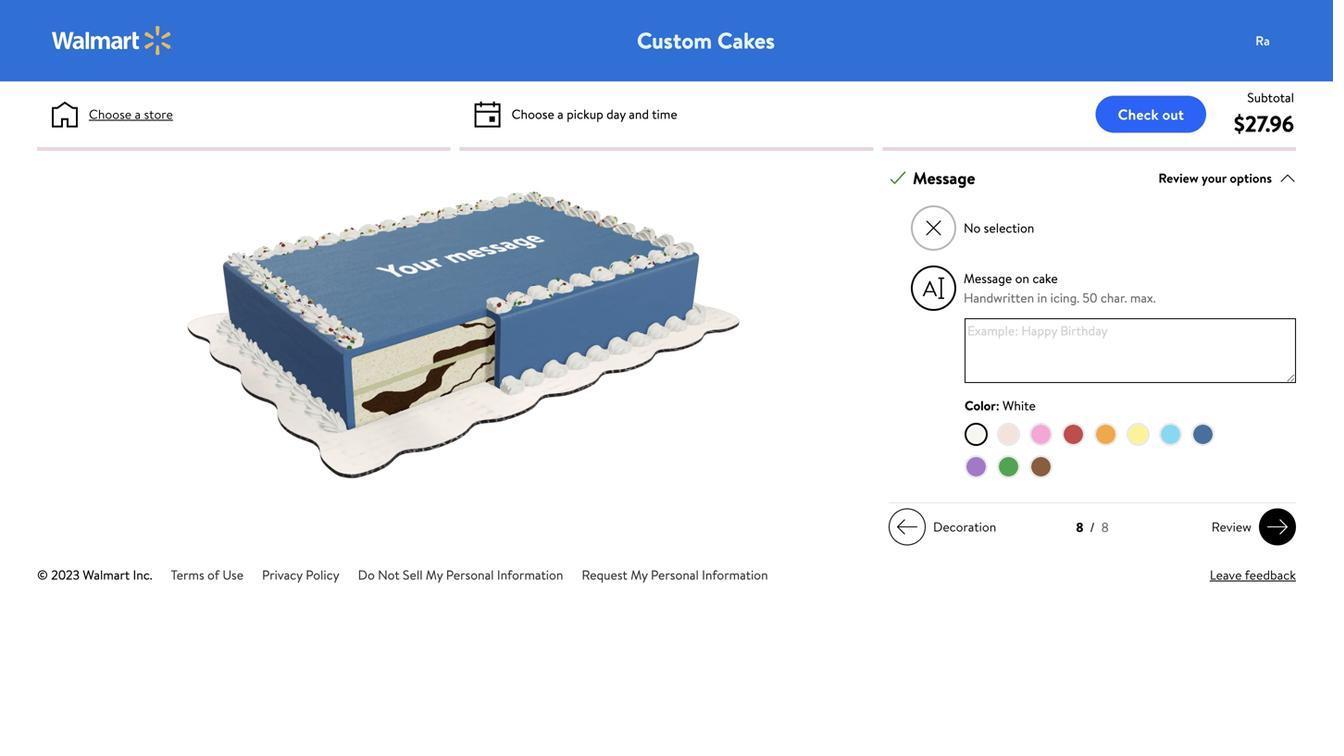 Task type: describe. For each thing, give the bounding box(es) containing it.
check out
[[1118, 104, 1184, 125]]

options
[[1230, 169, 1272, 187]]

no selection
[[964, 219, 1035, 237]]

up arrow image
[[1280, 170, 1297, 187]]

1 8 from the left
[[1077, 519, 1084, 537]]

choose for choose a store
[[89, 105, 132, 123]]

privacy policy
[[262, 566, 340, 585]]

terms of use
[[171, 566, 244, 585]]

privacy policy link
[[262, 566, 340, 585]]

day
[[607, 105, 626, 123]]

cake
[[1033, 270, 1058, 288]]

do not sell my personal information link
[[358, 566, 563, 585]]

Example: Happy Birthday text field
[[965, 319, 1297, 384]]

char.
[[1101, 289, 1128, 307]]

pickup
[[567, 105, 604, 123]]

choose a store
[[89, 105, 173, 123]]

in
[[1038, 289, 1048, 307]]

max.
[[1131, 289, 1156, 307]]

remove image
[[924, 218, 944, 239]]

on
[[1016, 270, 1030, 288]]

request my personal information link
[[582, 566, 768, 585]]

custom
[[637, 25, 712, 56]]

review for review your options
[[1159, 169, 1199, 187]]

custom cakes
[[637, 25, 775, 56]]

message for message
[[913, 167, 976, 190]]

policy
[[306, 566, 340, 585]]

decoration link
[[889, 509, 1004, 546]]

feedback
[[1245, 566, 1297, 585]]

leave feedback button
[[1210, 566, 1297, 585]]

/
[[1090, 519, 1095, 537]]

a for pickup
[[558, 105, 564, 123]]

white
[[1003, 397, 1036, 415]]

review your options
[[1159, 169, 1272, 187]]

sell
[[403, 566, 423, 585]]

subtotal $27.96
[[1234, 88, 1295, 139]]

icon for continue arrow image inside review link
[[1267, 516, 1289, 539]]

2 personal from the left
[[651, 566, 699, 585]]

8 / 8
[[1077, 519, 1109, 537]]

message on cake handwritten in icing. 50 char. max.
[[964, 270, 1156, 307]]

subtotal
[[1248, 88, 1295, 107]]

decoration
[[934, 518, 997, 536]]

request my personal information
[[582, 566, 768, 585]]

terms of use link
[[171, 566, 244, 585]]

check
[[1118, 104, 1159, 125]]

walmart
[[83, 566, 130, 585]]

message for message on cake handwritten in icing. 50 char. max.
[[964, 270, 1012, 288]]

review your options link
[[1159, 166, 1297, 191]]

request
[[582, 566, 628, 585]]

leave feedback
[[1210, 566, 1297, 585]]



Task type: vqa. For each thing, say whether or not it's contained in the screenshot.
Favor within the the $15.99 Big Dot of Happiness Gingerbread Christmas - Gingerbread Man Holiday Party Favor Popcorn Treat Boxes - Set of 12
no



Task type: locate. For each thing, give the bounding box(es) containing it.
message up handwritten
[[964, 270, 1012, 288]]

message right "ok" icon
[[913, 167, 976, 190]]

message
[[913, 167, 976, 190], [964, 270, 1012, 288]]

a left store
[[135, 105, 141, 123]]

0 vertical spatial review
[[1159, 169, 1199, 187]]

2 information from the left
[[702, 566, 768, 585]]

selection
[[984, 219, 1035, 237]]

© 2023 walmart inc.
[[37, 566, 152, 585]]

and
[[629, 105, 649, 123]]

icon for continue arrow image left decoration
[[896, 516, 919, 539]]

do
[[358, 566, 375, 585]]

privacy
[[262, 566, 303, 585]]

color
[[965, 397, 996, 415]]

ra
[[1256, 31, 1270, 49]]

1 vertical spatial review
[[1212, 518, 1252, 536]]

choose for choose a pickup day and time
[[512, 105, 555, 123]]

:
[[996, 397, 1000, 415]]

2 my from the left
[[631, 566, 648, 585]]

choose a pickup day and time
[[512, 105, 678, 123]]

1 a from the left
[[135, 105, 141, 123]]

2 8 from the left
[[1102, 519, 1109, 537]]

do not sell my personal information
[[358, 566, 563, 585]]

personal right sell
[[446, 566, 494, 585]]

cakes
[[718, 25, 775, 56]]

8 left /
[[1077, 519, 1084, 537]]

1 choose from the left
[[89, 105, 132, 123]]

8 right /
[[1102, 519, 1109, 537]]

my right the request
[[631, 566, 648, 585]]

50
[[1083, 289, 1098, 307]]

1 horizontal spatial choose
[[512, 105, 555, 123]]

out
[[1163, 104, 1184, 125]]

1 vertical spatial message
[[964, 270, 1012, 288]]

ra button
[[1245, 22, 1319, 59]]

leave
[[1210, 566, 1242, 585]]

review link
[[1205, 509, 1297, 546]]

my
[[426, 566, 443, 585], [631, 566, 648, 585]]

1 horizontal spatial a
[[558, 105, 564, 123]]

0 horizontal spatial my
[[426, 566, 443, 585]]

0 horizontal spatial personal
[[446, 566, 494, 585]]

review left your
[[1159, 169, 1199, 187]]

8
[[1077, 519, 1084, 537], [1102, 519, 1109, 537]]

0 horizontal spatial 8
[[1077, 519, 1084, 537]]

store
[[144, 105, 173, 123]]

icing.
[[1051, 289, 1080, 307]]

icon for continue arrow image
[[896, 516, 919, 539], [1267, 516, 1289, 539]]

0 horizontal spatial review
[[1159, 169, 1199, 187]]

1 personal from the left
[[446, 566, 494, 585]]

my right sell
[[426, 566, 443, 585]]

no
[[964, 219, 981, 237]]

choose a store link
[[89, 105, 173, 124]]

0 horizontal spatial choose
[[89, 105, 132, 123]]

inc.
[[133, 566, 152, 585]]

1 horizontal spatial my
[[631, 566, 648, 585]]

personal right the request
[[651, 566, 699, 585]]

review up "leave"
[[1212, 518, 1252, 536]]

information
[[497, 566, 563, 585], [702, 566, 768, 585]]

message inside message on cake handwritten in icing. 50 char. max.
[[964, 270, 1012, 288]]

1 horizontal spatial personal
[[651, 566, 699, 585]]

1 horizontal spatial review
[[1212, 518, 1252, 536]]

2 choose from the left
[[512, 105, 555, 123]]

0 horizontal spatial a
[[135, 105, 141, 123]]

time
[[652, 105, 678, 123]]

check out button
[[1096, 96, 1207, 133]]

terms
[[171, 566, 204, 585]]

©
[[37, 566, 48, 585]]

choose left pickup
[[512, 105, 555, 123]]

choose left store
[[89, 105, 132, 123]]

choose
[[89, 105, 132, 123], [512, 105, 555, 123]]

color : white
[[965, 397, 1036, 415]]

personal
[[446, 566, 494, 585], [651, 566, 699, 585]]

of
[[207, 566, 219, 585]]

2023
[[51, 566, 80, 585]]

a
[[135, 105, 141, 123], [558, 105, 564, 123]]

0 vertical spatial message
[[913, 167, 976, 190]]

review inside review your options "element"
[[1159, 169, 1199, 187]]

handwritten
[[964, 289, 1035, 307]]

use
[[223, 566, 244, 585]]

icon for continue arrow image inside decoration link
[[896, 516, 919, 539]]

2 a from the left
[[558, 105, 564, 123]]

back to walmart.com image
[[52, 26, 172, 56]]

ok image
[[890, 170, 907, 187]]

review inside review link
[[1212, 518, 1252, 536]]

review your options element
[[1159, 169, 1272, 188]]

1 horizontal spatial information
[[702, 566, 768, 585]]

1 horizontal spatial 8
[[1102, 519, 1109, 537]]

choose inside choose a store link
[[89, 105, 132, 123]]

a for store
[[135, 105, 141, 123]]

review for review
[[1212, 518, 1252, 536]]

your
[[1202, 169, 1227, 187]]

not
[[378, 566, 400, 585]]

0 horizontal spatial icon for continue arrow image
[[896, 516, 919, 539]]

a left pickup
[[558, 105, 564, 123]]

1 icon for continue arrow image from the left
[[896, 516, 919, 539]]

1 my from the left
[[426, 566, 443, 585]]

icon for continue arrow image up the feedback
[[1267, 516, 1289, 539]]

review
[[1159, 169, 1199, 187], [1212, 518, 1252, 536]]

1 horizontal spatial icon for continue arrow image
[[1267, 516, 1289, 539]]

$27.96
[[1234, 108, 1295, 139]]

1 information from the left
[[497, 566, 563, 585]]

0 horizontal spatial information
[[497, 566, 563, 585]]

2 icon for continue arrow image from the left
[[1267, 516, 1289, 539]]



